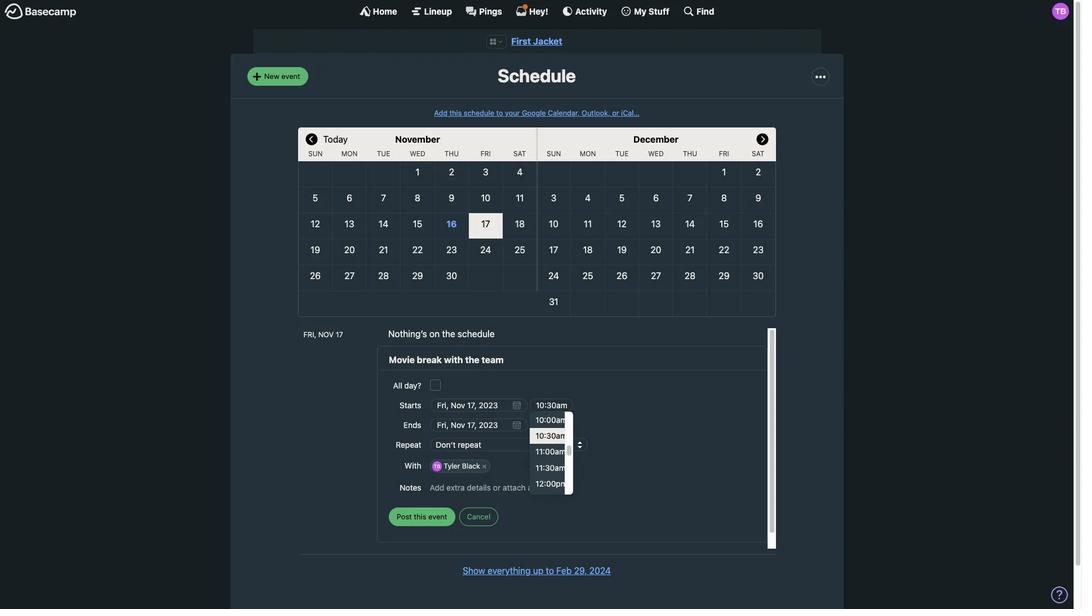 Task type: describe. For each thing, give the bounding box(es) containing it.
10:30am link
[[530, 428, 567, 444]]

post this event button
[[389, 508, 455, 526]]

all
[[393, 381, 402, 390]]

new event
[[264, 72, 300, 81]]

my
[[634, 6, 647, 16]]

show        everything      up to        feb 29, 2024 button
[[463, 564, 611, 578]]

up
[[533, 566, 544, 576]]

29,
[[574, 566, 587, 576]]

add
[[434, 109, 448, 117]]

my stuff button
[[621, 6, 670, 17]]

×
[[482, 462, 487, 471]]

× link
[[479, 462, 490, 471]]

0 vertical spatial schedule
[[464, 109, 495, 117]]

outlook,
[[582, 109, 611, 117]]

nothing's
[[388, 329, 427, 339]]

tyler black ×
[[444, 462, 487, 471]]

google
[[522, 109, 546, 117]]

show
[[463, 566, 485, 576]]

home link
[[360, 6, 397, 17]]

first jacket link
[[512, 36, 563, 46]]

thu for december
[[683, 149, 698, 158]]

all day?
[[393, 381, 422, 390]]

new event link
[[247, 67, 308, 86]]

tue for november
[[377, 149, 390, 158]]

post this event
[[397, 512, 447, 521]]

schedule
[[498, 65, 576, 87]]

my stuff
[[634, 6, 670, 16]]

first jacket
[[512, 36, 563, 46]]

12:00pm
[[536, 479, 568, 488]]

11:00am
[[536, 447, 566, 456]]

fri,
[[304, 330, 316, 339]]

switch accounts image
[[5, 3, 77, 20]]

everything
[[488, 566, 531, 576]]

day?
[[405, 381, 422, 390]]

feb
[[557, 566, 572, 576]]

event inside button
[[429, 512, 447, 521]]

10:00am link
[[530, 412, 568, 428]]

new
[[264, 72, 280, 81]]

activity
[[576, 6, 607, 16]]

nothing's on the schedule
[[388, 329, 495, 339]]

wed for december
[[649, 149, 664, 158]]

sun for december
[[547, 149, 561, 158]]

nov
[[318, 330, 334, 339]]

11:30am
[[536, 463, 566, 472]]

to for up
[[546, 566, 554, 576]]

Type the name of the event… text field
[[389, 353, 756, 367]]

wed for november
[[410, 149, 426, 158]]

1 pick a time… field from the top
[[530, 399, 574, 412]]

the
[[442, 329, 456, 339]]

fri, nov 17
[[304, 330, 343, 339]]

tue for december
[[616, 149, 629, 158]]

1 vertical spatial schedule
[[458, 329, 495, 339]]

fri for november
[[481, 149, 491, 158]]

black
[[462, 462, 480, 471]]

repeat
[[396, 440, 422, 449]]

mon for december
[[580, 149, 596, 158]]



Task type: vqa. For each thing, say whether or not it's contained in the screenshot.
"Keyboard shortcut: ⌘ + /" IMAGE
no



Task type: locate. For each thing, give the bounding box(es) containing it.
pings
[[479, 6, 502, 16]]

this for post
[[414, 512, 427, 521]]

1 vertical spatial pick a time… field
[[530, 418, 574, 432]]

ical…
[[622, 109, 640, 117]]

1 horizontal spatial to
[[546, 566, 554, 576]]

0 horizontal spatial mon
[[342, 149, 358, 158]]

sat for november
[[514, 149, 526, 158]]

tue down "or"
[[616, 149, 629, 158]]

hey!
[[529, 6, 549, 16]]

this right post
[[414, 512, 427, 521]]

calendar,
[[548, 109, 580, 117]]

1 sat from the left
[[514, 149, 526, 158]]

1 vertical spatial event
[[429, 512, 447, 521]]

thu
[[445, 149, 459, 158], [683, 149, 698, 158]]

on
[[430, 329, 440, 339]]

0 horizontal spatial fri
[[481, 149, 491, 158]]

your
[[505, 109, 520, 117]]

today link
[[323, 127, 348, 150]]

this
[[450, 109, 462, 117], [414, 512, 427, 521]]

0 vertical spatial event
[[282, 72, 300, 81]]

mon
[[342, 149, 358, 158], [580, 149, 596, 158]]

2 fri from the left
[[719, 149, 730, 158]]

1 horizontal spatial fri
[[719, 149, 730, 158]]

1 tue from the left
[[377, 149, 390, 158]]

9:30am
[[536, 399, 564, 409]]

sun
[[308, 149, 323, 158], [547, 149, 561, 158]]

hey! button
[[516, 4, 549, 17]]

tyler black image
[[1053, 3, 1070, 20]]

stuff
[[649, 6, 670, 16]]

12:30pm
[[536, 495, 568, 504]]

this for add
[[450, 109, 462, 117]]

0 horizontal spatial to
[[497, 109, 503, 117]]

0 vertical spatial pick a time… field
[[530, 399, 574, 412]]

tyler
[[444, 462, 460, 471]]

1 thu from the left
[[445, 149, 459, 158]]

12:00pm link
[[530, 476, 568, 492]]

lineup link
[[411, 6, 452, 17]]

0 vertical spatial to
[[497, 109, 503, 117]]

to left your
[[497, 109, 503, 117]]

1 horizontal spatial mon
[[580, 149, 596, 158]]

with
[[405, 461, 422, 471]]

schedule left your
[[464, 109, 495, 117]]

show        everything      up to        feb 29, 2024
[[463, 566, 611, 576]]

2 pick a time… field from the top
[[530, 418, 574, 432]]

pick a time… field up 10:00am
[[530, 399, 574, 412]]

event right the new
[[282, 72, 300, 81]]

starts
[[400, 400, 422, 410]]

1 mon from the left
[[342, 149, 358, 158]]

1 wed from the left
[[410, 149, 426, 158]]

tue
[[377, 149, 390, 158], [616, 149, 629, 158]]

2 mon from the left
[[580, 149, 596, 158]]

0 horizontal spatial sat
[[514, 149, 526, 158]]

add this schedule to your google calendar, outlook, or ical… link
[[434, 109, 640, 117]]

schedule
[[464, 109, 495, 117], [458, 329, 495, 339]]

tue right today link
[[377, 149, 390, 158]]

fri
[[481, 149, 491, 158], [719, 149, 730, 158]]

event right post
[[429, 512, 447, 521]]

sun for november
[[308, 149, 323, 158]]

11:30am link
[[530, 460, 566, 476]]

10:30am
[[536, 431, 567, 441]]

first
[[512, 36, 531, 46]]

10:00am
[[536, 415, 568, 425]]

Choose date… field
[[430, 399, 528, 412], [430, 418, 528, 432]]

pings button
[[466, 6, 502, 17]]

thu for november
[[445, 149, 459, 158]]

cancel
[[467, 512, 491, 521]]

2 sat from the left
[[752, 149, 765, 158]]

1 horizontal spatial this
[[450, 109, 462, 117]]

1 vertical spatial choose date… field
[[430, 418, 528, 432]]

9:30am link
[[530, 396, 565, 412]]

schedule right the
[[458, 329, 495, 339]]

0 horizontal spatial thu
[[445, 149, 459, 158]]

1 choose date… field from the top
[[430, 399, 528, 412]]

1 horizontal spatial event
[[429, 512, 447, 521]]

notes
[[400, 483, 422, 492]]

pick a time… field down 9:30am 'link'
[[530, 418, 574, 432]]

0 horizontal spatial wed
[[410, 149, 426, 158]]

to for schedule
[[497, 109, 503, 117]]

0 vertical spatial this
[[450, 109, 462, 117]]

1 fri from the left
[[481, 149, 491, 158]]

0 vertical spatial choose date… field
[[430, 399, 528, 412]]

0 horizontal spatial tue
[[377, 149, 390, 158]]

choose date… field for starts
[[430, 399, 528, 412]]

11:00am link
[[530, 444, 566, 460]]

today
[[323, 134, 348, 144]]

jacket
[[533, 36, 563, 46]]

fri for december
[[719, 149, 730, 158]]

0 horizontal spatial event
[[282, 72, 300, 81]]

wed
[[410, 149, 426, 158], [649, 149, 664, 158]]

find
[[697, 6, 715, 16]]

post
[[397, 512, 412, 521]]

1 horizontal spatial sat
[[752, 149, 765, 158]]

1 vertical spatial this
[[414, 512, 427, 521]]

0 horizontal spatial sun
[[308, 149, 323, 158]]

2 thu from the left
[[683, 149, 698, 158]]

1 horizontal spatial thu
[[683, 149, 698, 158]]

1 horizontal spatial sun
[[547, 149, 561, 158]]

Notes text field
[[430, 478, 756, 497]]

activity link
[[562, 6, 607, 17]]

to
[[497, 109, 503, 117], [546, 566, 554, 576]]

lineup
[[424, 6, 452, 16]]

ends
[[404, 420, 422, 430]]

sat for december
[[752, 149, 765, 158]]

1 horizontal spatial tue
[[616, 149, 629, 158]]

choose date… field for ends
[[430, 418, 528, 432]]

1 sun from the left
[[308, 149, 323, 158]]

main element
[[0, 0, 1074, 22]]

sun left today link
[[308, 149, 323, 158]]

2 wed from the left
[[649, 149, 664, 158]]

to inside button
[[546, 566, 554, 576]]

to right up in the bottom of the page
[[546, 566, 554, 576]]

0 horizontal spatial this
[[414, 512, 427, 521]]

event
[[282, 72, 300, 81], [429, 512, 447, 521]]

or
[[613, 109, 620, 117]]

november
[[395, 134, 440, 144]]

2024
[[590, 566, 611, 576]]

this inside post this event button
[[414, 512, 427, 521]]

12:30pm link
[[530, 492, 568, 508]]

mon down 'outlook,' at the right top of page
[[580, 149, 596, 158]]

add this schedule to your google calendar, outlook, or ical…
[[434, 109, 640, 117]]

sat
[[514, 149, 526, 158], [752, 149, 765, 158]]

1 horizontal spatial wed
[[649, 149, 664, 158]]

wed down november
[[410, 149, 426, 158]]

1 vertical spatial to
[[546, 566, 554, 576]]

2 tue from the left
[[616, 149, 629, 158]]

cancel button
[[459, 508, 499, 526]]

Pick a time… field
[[530, 399, 574, 412], [530, 418, 574, 432]]

december
[[634, 134, 679, 144]]

home
[[373, 6, 397, 16]]

With text field
[[491, 459, 756, 474]]

17
[[336, 330, 343, 339]]

2 sun from the left
[[547, 149, 561, 158]]

find button
[[683, 6, 715, 17]]

this right add
[[450, 109, 462, 117]]

wed down december
[[649, 149, 664, 158]]

sun down calendar,
[[547, 149, 561, 158]]

mon for november
[[342, 149, 358, 158]]

2 choose date… field from the top
[[430, 418, 528, 432]]

mon down today
[[342, 149, 358, 158]]



